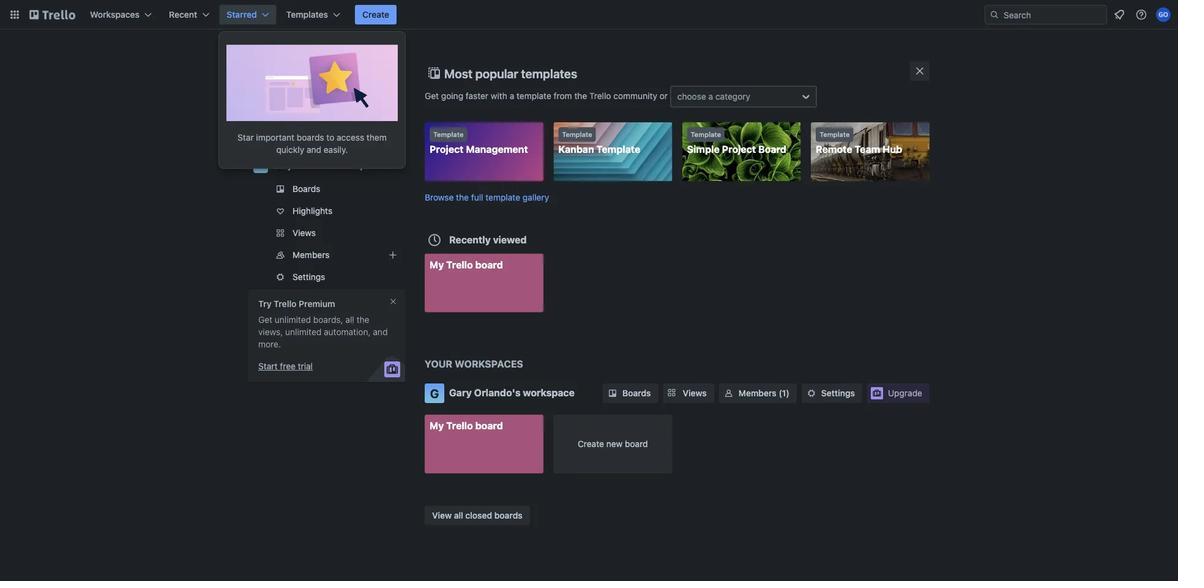 Task type: vqa. For each thing, say whether or not it's contained in the screenshot.
the Boards associated with Highlights
yes



Task type: describe. For each thing, give the bounding box(es) containing it.
templates button
[[279, 5, 348, 24]]

remote
[[816, 144, 852, 155]]

template project management
[[430, 131, 528, 155]]

0 vertical spatial get
[[425, 91, 439, 101]]

community
[[613, 91, 657, 101]]

1 vertical spatial orlando's
[[474, 387, 521, 399]]

home link
[[248, 103, 405, 125]]

Search field
[[999, 6, 1106, 24]]

create a workspace image
[[386, 138, 400, 152]]

templates inside templates dropdown button
[[286, 9, 328, 20]]

0 horizontal spatial settings link
[[248, 267, 405, 287]]

project inside template simple project board
[[722, 144, 756, 155]]

1 vertical spatial workspace
[[523, 387, 575, 399]]

to
[[326, 133, 334, 143]]

browse the full template gallery link
[[425, 192, 549, 202]]

home image
[[253, 106, 268, 121]]

template for kanban
[[562, 131, 592, 139]]

management
[[466, 144, 528, 155]]

closed
[[465, 510, 492, 520]]

0 vertical spatial template
[[517, 91, 551, 101]]

search image
[[990, 10, 999, 20]]

template simple project board
[[687, 131, 786, 155]]

settings for the left settings link
[[293, 272, 325, 282]]

starred
[[227, 9, 257, 20]]

your
[[425, 358, 452, 370]]

full
[[471, 192, 483, 202]]

my trello board for first my trello board link from the bottom of the page
[[430, 420, 503, 432]]

going
[[441, 91, 463, 101]]

view
[[432, 510, 452, 520]]

template kanban template
[[558, 131, 640, 155]]

with
[[491, 91, 507, 101]]

boards link for views
[[603, 384, 658, 403]]

template for remote
[[820, 131, 850, 139]]

most
[[444, 66, 473, 80]]

0 horizontal spatial workspace
[[336, 161, 380, 171]]

0 horizontal spatial orlando's
[[294, 161, 334, 171]]

simple
[[687, 144, 720, 155]]

template right "kanban"
[[596, 144, 640, 155]]

0 vertical spatial unlimited
[[275, 315, 311, 325]]

0 horizontal spatial views link
[[248, 223, 405, 243]]

all inside try trello premium get unlimited boards, all the views, unlimited automation, and more.
[[345, 315, 354, 325]]

trial
[[298, 361, 313, 371]]

1 vertical spatial g
[[430, 386, 439, 401]]

browse
[[425, 192, 454, 202]]

0 horizontal spatial a
[[510, 91, 514, 101]]

board
[[758, 144, 786, 155]]

template remote team hub
[[816, 131, 902, 155]]

more.
[[258, 339, 281, 349]]

1 vertical spatial settings link
[[802, 384, 862, 403]]

template for simple
[[691, 131, 721, 139]]

members (1)
[[739, 388, 789, 398]]

try trello premium get unlimited boards, all the views, unlimited automation, and more.
[[258, 299, 388, 349]]

starred board image
[[226, 39, 398, 121]]

view all closed boards
[[432, 510, 522, 520]]

important
[[256, 133, 294, 143]]

views for left views link
[[293, 228, 316, 238]]

browse the full template gallery
[[425, 192, 549, 202]]

2 vertical spatial board
[[625, 439, 648, 449]]

templates
[[521, 66, 577, 80]]

create for create
[[362, 9, 389, 20]]

start
[[258, 361, 278, 371]]

view all closed boards button
[[425, 506, 530, 525]]

automation,
[[324, 327, 371, 337]]

open information menu image
[[1135, 9, 1147, 21]]

recently
[[449, 234, 491, 245]]

premium
[[299, 299, 335, 309]]

1 horizontal spatial views link
[[663, 384, 714, 403]]

(1)
[[779, 388, 789, 398]]

easily.
[[324, 145, 348, 155]]

boards,
[[313, 315, 343, 325]]

most popular templates
[[444, 66, 577, 80]]

2 sm image from the left
[[723, 387, 735, 400]]

them
[[367, 133, 387, 143]]

0 vertical spatial board
[[475, 259, 503, 270]]

upgrade
[[888, 388, 922, 398]]

boards inside view all closed boards button
[[494, 510, 522, 520]]



Task type: locate. For each thing, give the bounding box(es) containing it.
board
[[475, 259, 503, 270], [475, 420, 503, 432], [625, 439, 648, 449]]

0 vertical spatial the
[[574, 91, 587, 101]]

0 vertical spatial boards
[[273, 60, 301, 70]]

boards link up new
[[603, 384, 658, 403]]

unlimited
[[275, 315, 311, 325], [285, 327, 321, 337]]

1 vertical spatial my trello board link
[[425, 415, 543, 474]]

0 horizontal spatial get
[[258, 315, 272, 325]]

template up 'simple'
[[691, 131, 721, 139]]

boards left to
[[297, 133, 324, 143]]

1 vertical spatial views
[[683, 388, 707, 398]]

a
[[510, 91, 514, 101], [708, 91, 713, 102]]

1 horizontal spatial gary
[[449, 387, 472, 399]]

all
[[345, 315, 354, 325], [454, 510, 463, 520]]

1 vertical spatial boards
[[293, 184, 320, 194]]

sm image left the members (1)
[[723, 387, 735, 400]]

1 horizontal spatial get
[[425, 91, 439, 101]]

1 horizontal spatial gary orlando's workspace
[[449, 387, 575, 399]]

viewed
[[493, 234, 527, 245]]

workspaces inside dropdown button
[[90, 9, 140, 20]]

from
[[554, 91, 572, 101]]

1 vertical spatial board
[[475, 420, 503, 432]]

all inside button
[[454, 510, 463, 520]]

boards
[[273, 60, 301, 70], [293, 184, 320, 194], [622, 388, 651, 398]]

recently viewed
[[449, 234, 527, 245]]

home
[[273, 109, 297, 119]]

trello inside try trello premium get unlimited boards, all the views, unlimited automation, and more.
[[274, 299, 297, 309]]

1 my trello board link from the top
[[425, 254, 543, 312]]

workspaces
[[455, 358, 523, 370]]

0 horizontal spatial views
[[293, 228, 316, 238]]

boards up new
[[622, 388, 651, 398]]

popular
[[475, 66, 518, 80]]

0 vertical spatial workspaces
[[90, 9, 140, 20]]

upgrade button
[[867, 384, 930, 403]]

gary down the your workspaces
[[449, 387, 472, 399]]

gallery
[[523, 192, 549, 202]]

workspaces button
[[83, 5, 159, 24]]

orlando's down star important boards to access them quickly and easily.
[[294, 161, 334, 171]]

0 horizontal spatial gary
[[273, 161, 292, 171]]

choose
[[677, 91, 706, 102]]

views link
[[248, 223, 405, 243], [663, 384, 714, 403]]

my trello board for first my trello board link from the top of the page
[[430, 259, 503, 270]]

1 horizontal spatial workspaces
[[256, 141, 300, 149]]

sm image up create new board
[[606, 387, 619, 400]]

highlights
[[293, 206, 332, 216]]

gary
[[273, 161, 292, 171], [449, 387, 472, 399]]

1 vertical spatial all
[[454, 510, 463, 520]]

boards for highlights
[[293, 184, 320, 194]]

2 my trello board link from the top
[[425, 415, 543, 474]]

my for first my trello board link from the bottom of the page
[[430, 420, 444, 432]]

0 vertical spatial members
[[293, 250, 330, 260]]

settings for the bottommost settings link
[[821, 388, 855, 398]]

1 horizontal spatial a
[[708, 91, 713, 102]]

the for get going faster with a template from the trello community or
[[574, 91, 587, 101]]

templates right starred dropdown button
[[286, 9, 328, 20]]

sm image
[[606, 387, 619, 400], [723, 387, 735, 400], [805, 387, 818, 400]]

1 vertical spatial my trello board
[[430, 420, 503, 432]]

choose a category
[[677, 91, 750, 102]]

unlimited up the views, at the left bottom
[[275, 315, 311, 325]]

template inside "template project management"
[[433, 131, 463, 139]]

trello
[[589, 91, 611, 101], [446, 259, 473, 270], [274, 299, 297, 309], [446, 420, 473, 432]]

views,
[[258, 327, 283, 337]]

gary orlando's workspace down easily.
[[273, 161, 380, 171]]

template up "kanban"
[[562, 131, 592, 139]]

1 horizontal spatial views
[[683, 388, 707, 398]]

1 vertical spatial unlimited
[[285, 327, 321, 337]]

0 vertical spatial orlando's
[[294, 161, 334, 171]]

g down your
[[430, 386, 439, 401]]

primary element
[[0, 0, 1178, 29]]

the for try trello premium get unlimited boards, all the views, unlimited automation, and more.
[[357, 315, 369, 325]]

1 vertical spatial gary
[[449, 387, 472, 399]]

1 vertical spatial boards link
[[248, 179, 405, 199]]

2 my from the top
[[430, 420, 444, 432]]

1 horizontal spatial settings
[[821, 388, 855, 398]]

0 vertical spatial workspace
[[336, 161, 380, 171]]

sm image right (1)
[[805, 387, 818, 400]]

gary orlando's workspace down workspaces
[[449, 387, 575, 399]]

and left easily.
[[307, 145, 321, 155]]

1 my from the top
[[430, 259, 444, 270]]

project
[[430, 144, 464, 155], [722, 144, 756, 155]]

0 horizontal spatial gary orlando's workspace
[[273, 161, 380, 171]]

settings link
[[248, 267, 405, 287], [802, 384, 862, 403]]

2 project from the left
[[722, 144, 756, 155]]

boards right board image
[[273, 60, 301, 70]]

1 vertical spatial gary orlando's workspace
[[449, 387, 575, 399]]

0 vertical spatial views
[[293, 228, 316, 238]]

my trello board
[[430, 259, 503, 270], [430, 420, 503, 432]]

your workspaces
[[425, 358, 523, 370]]

boards for views
[[622, 388, 651, 398]]

recent
[[169, 9, 197, 20]]

back to home image
[[29, 5, 75, 24]]

0 vertical spatial my trello board
[[430, 259, 503, 270]]

members left (1)
[[739, 388, 776, 398]]

0 vertical spatial templates
[[286, 9, 328, 20]]

1 horizontal spatial all
[[454, 510, 463, 520]]

project up browse on the top left
[[430, 144, 464, 155]]

1 horizontal spatial g
[[430, 386, 439, 401]]

boards link
[[248, 54, 405, 76], [248, 179, 405, 199], [603, 384, 658, 403]]

1 vertical spatial and
[[373, 327, 388, 337]]

workspace
[[336, 161, 380, 171], [523, 387, 575, 399]]

2 horizontal spatial the
[[574, 91, 587, 101]]

template
[[433, 131, 463, 139], [562, 131, 592, 139], [691, 131, 721, 139], [820, 131, 850, 139], [596, 144, 640, 155]]

create new board
[[578, 439, 648, 449]]

template up remote
[[820, 131, 850, 139]]

0 horizontal spatial create
[[362, 9, 389, 20]]

boards link for highlights
[[248, 179, 405, 199]]

faster
[[466, 91, 488, 101]]

template down going on the top of the page
[[433, 131, 463, 139]]

2 vertical spatial boards link
[[603, 384, 658, 403]]

1 vertical spatial settings
[[821, 388, 855, 398]]

settings link down members link
[[248, 267, 405, 287]]

my for first my trello board link from the top of the page
[[430, 259, 444, 270]]

0 horizontal spatial the
[[357, 315, 369, 325]]

1 vertical spatial workspaces
[[256, 141, 300, 149]]

orlando's
[[294, 161, 334, 171], [474, 387, 521, 399]]

0 vertical spatial create
[[362, 9, 389, 20]]

access
[[337, 133, 364, 143]]

and
[[307, 145, 321, 155], [373, 327, 388, 337]]

unlimited down boards,
[[285, 327, 321, 337]]

boards link up highlights link
[[248, 179, 405, 199]]

create
[[362, 9, 389, 20], [578, 439, 604, 449]]

1 horizontal spatial create
[[578, 439, 604, 449]]

1 vertical spatial boards
[[494, 510, 522, 520]]

g
[[257, 161, 264, 171], [430, 386, 439, 401]]

0 horizontal spatial workspaces
[[90, 9, 140, 20]]

0 vertical spatial all
[[345, 315, 354, 325]]

0 vertical spatial views link
[[248, 223, 405, 243]]

2 my trello board from the top
[[430, 420, 503, 432]]

quickly
[[276, 145, 304, 155]]

2 vertical spatial boards
[[622, 388, 651, 398]]

1 vertical spatial templates
[[273, 84, 315, 94]]

0 horizontal spatial all
[[345, 315, 354, 325]]

settings link right (1)
[[802, 384, 862, 403]]

sm image for settings
[[805, 387, 818, 400]]

members down highlights
[[293, 250, 330, 260]]

new
[[606, 439, 623, 449]]

1 horizontal spatial boards
[[494, 510, 522, 520]]

boards link up the templates link
[[248, 54, 405, 76]]

0 notifications image
[[1112, 7, 1127, 22]]

members for members
[[293, 250, 330, 260]]

free
[[280, 361, 296, 371]]

the right from on the left of the page
[[574, 91, 587, 101]]

1 vertical spatial members
[[739, 388, 776, 398]]

create for create new board
[[578, 439, 604, 449]]

template inside template remote team hub
[[820, 131, 850, 139]]

1 vertical spatial get
[[258, 315, 272, 325]]

my trello board link
[[425, 254, 543, 312], [425, 415, 543, 474]]

0 vertical spatial boards link
[[248, 54, 405, 76]]

get inside try trello premium get unlimited boards, all the views, unlimited automation, and more.
[[258, 315, 272, 325]]

1 vertical spatial template
[[486, 192, 520, 202]]

0 vertical spatial settings
[[293, 272, 325, 282]]

my
[[430, 259, 444, 270], [430, 420, 444, 432]]

try
[[258, 299, 272, 309]]

1 horizontal spatial settings link
[[802, 384, 862, 403]]

0 horizontal spatial sm image
[[606, 387, 619, 400]]

0 vertical spatial gary orlando's workspace
[[273, 161, 380, 171]]

0 vertical spatial boards
[[297, 133, 324, 143]]

boards right closed at the bottom of the page
[[494, 510, 522, 520]]

create inside create button
[[362, 9, 389, 20]]

add image
[[386, 248, 400, 263]]

1 my trello board from the top
[[430, 259, 503, 270]]

start free trial button
[[258, 360, 313, 373]]

1 vertical spatial my
[[430, 420, 444, 432]]

workspaces
[[90, 9, 140, 20], [256, 141, 300, 149]]

and inside try trello premium get unlimited boards, all the views, unlimited automation, and more.
[[373, 327, 388, 337]]

views
[[293, 228, 316, 238], [683, 388, 707, 398]]

2 horizontal spatial sm image
[[805, 387, 818, 400]]

0 horizontal spatial members
[[293, 250, 330, 260]]

boards up highlights
[[293, 184, 320, 194]]

views for the right views link
[[683, 388, 707, 398]]

1 horizontal spatial orlando's
[[474, 387, 521, 399]]

get left going on the top of the page
[[425, 91, 439, 101]]

the inside try trello premium get unlimited boards, all the views, unlimited automation, and more.
[[357, 315, 369, 325]]

and right automation,
[[373, 327, 388, 337]]

get
[[425, 91, 439, 101], [258, 315, 272, 325]]

star
[[238, 133, 254, 143]]

templates link
[[248, 78, 405, 100]]

recent button
[[162, 5, 217, 24]]

template for project
[[433, 131, 463, 139]]

hub
[[883, 144, 902, 155]]

template down templates
[[517, 91, 551, 101]]

gary orlando (garyorlando) image
[[1156, 7, 1171, 22]]

1 vertical spatial the
[[456, 192, 469, 202]]

0 horizontal spatial g
[[257, 161, 264, 171]]

category
[[715, 91, 750, 102]]

1 project from the left
[[430, 144, 464, 155]]

start free trial
[[258, 361, 313, 371]]

members link
[[248, 245, 405, 265]]

the up automation,
[[357, 315, 369, 325]]

0 vertical spatial g
[[257, 161, 264, 171]]

0 horizontal spatial and
[[307, 145, 321, 155]]

1 sm image from the left
[[606, 387, 619, 400]]

templates up 'home'
[[273, 84, 315, 94]]

get going faster with a template from the trello community or
[[425, 91, 670, 101]]

project inside "template project management"
[[430, 144, 464, 155]]

team
[[855, 144, 880, 155]]

the
[[574, 91, 587, 101], [456, 192, 469, 202], [357, 315, 369, 325]]

template right 'full'
[[486, 192, 520, 202]]

1 vertical spatial create
[[578, 439, 604, 449]]

members for members (1)
[[739, 388, 776, 398]]

a right with
[[510, 91, 514, 101]]

0 horizontal spatial project
[[430, 144, 464, 155]]

all up automation,
[[345, 315, 354, 325]]

star important boards to access them quickly and easily.
[[238, 133, 387, 155]]

1 horizontal spatial workspace
[[523, 387, 575, 399]]

sm image for boards
[[606, 387, 619, 400]]

template
[[517, 91, 551, 101], [486, 192, 520, 202]]

starred button
[[219, 5, 276, 24]]

kanban
[[558, 144, 594, 155]]

1 vertical spatial views link
[[663, 384, 714, 403]]

0 vertical spatial my trello board link
[[425, 254, 543, 312]]

1 horizontal spatial members
[[739, 388, 776, 398]]

the left 'full'
[[456, 192, 469, 202]]

settings
[[293, 272, 325, 282], [821, 388, 855, 398]]

orlando's down workspaces
[[474, 387, 521, 399]]

highlights link
[[248, 201, 405, 221]]

project left board
[[722, 144, 756, 155]]

1 horizontal spatial the
[[456, 192, 469, 202]]

0 vertical spatial gary
[[273, 161, 292, 171]]

1 horizontal spatial sm image
[[723, 387, 735, 400]]

board image
[[253, 58, 268, 72]]

template inside template simple project board
[[691, 131, 721, 139]]

1 horizontal spatial and
[[373, 327, 388, 337]]

gary down quickly
[[273, 161, 292, 171]]

0 horizontal spatial boards
[[297, 133, 324, 143]]

settings up premium
[[293, 272, 325, 282]]

get up the views, at the left bottom
[[258, 315, 272, 325]]

settings right (1)
[[821, 388, 855, 398]]

or
[[660, 91, 668, 101]]

all right view on the left bottom of the page
[[454, 510, 463, 520]]

3 sm image from the left
[[805, 387, 818, 400]]

boards inside star important boards to access them quickly and easily.
[[297, 133, 324, 143]]

0 vertical spatial and
[[307, 145, 321, 155]]

1 horizontal spatial project
[[722, 144, 756, 155]]

templates
[[286, 9, 328, 20], [273, 84, 315, 94]]

g down important
[[257, 161, 264, 171]]

a right choose
[[708, 91, 713, 102]]

create button
[[355, 5, 397, 24]]

template board image
[[253, 82, 268, 97]]

and inside star important boards to access them quickly and easily.
[[307, 145, 321, 155]]

0 horizontal spatial settings
[[293, 272, 325, 282]]

0 vertical spatial my
[[430, 259, 444, 270]]

0 vertical spatial settings link
[[248, 267, 405, 287]]

2 vertical spatial the
[[357, 315, 369, 325]]



